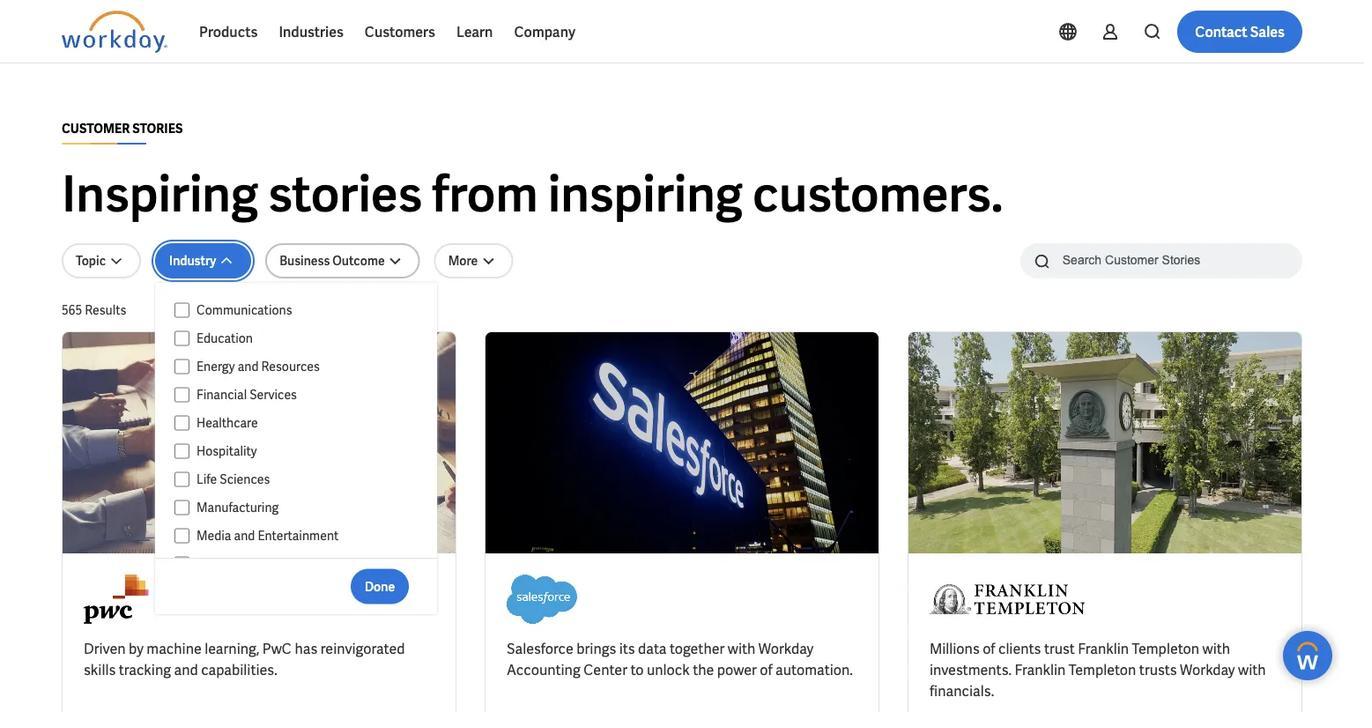 Task type: locate. For each thing, give the bounding box(es) containing it.
reinvigorated
[[321, 639, 405, 658]]

templeton down trust
[[1069, 661, 1136, 679]]

nonprofit link
[[189, 553, 420, 575]]

of up the investments.
[[983, 639, 995, 658]]

with
[[728, 639, 756, 658], [1203, 639, 1230, 658], [1238, 661, 1266, 679]]

topic
[[76, 253, 106, 269]]

millions
[[930, 639, 980, 658]]

from
[[432, 162, 538, 226]]

driven by machine learning, pwc has reinvigorated skills tracking and capabilities.
[[84, 639, 405, 679]]

workday up automation.
[[759, 639, 814, 658]]

clients
[[998, 639, 1041, 658]]

and
[[238, 359, 259, 375], [234, 528, 255, 544], [174, 661, 198, 679]]

company
[[514, 22, 575, 41]]

1 vertical spatial franklin
[[1015, 661, 1066, 679]]

pwc
[[262, 639, 292, 658]]

communications
[[197, 302, 292, 318]]

communications link
[[189, 300, 420, 321]]

manufacturing
[[197, 500, 279, 516]]

0 horizontal spatial of
[[760, 661, 773, 679]]

industries button
[[268, 11, 354, 53]]

skills
[[84, 661, 116, 679]]

of
[[983, 639, 995, 658], [760, 661, 773, 679]]

go to the homepage image
[[62, 11, 167, 53]]

0 vertical spatial templeton
[[1132, 639, 1200, 658]]

1 horizontal spatial with
[[1203, 639, 1230, 658]]

and down manufacturing
[[234, 528, 255, 544]]

products button
[[189, 11, 268, 53]]

learn
[[456, 22, 493, 41]]

life sciences link
[[189, 469, 420, 490]]

automation.
[[776, 661, 853, 679]]

media
[[197, 528, 231, 544]]

franklin
[[1078, 639, 1129, 658], [1015, 661, 1066, 679]]

inspiring
[[62, 162, 258, 226]]

0 vertical spatial franklin
[[1078, 639, 1129, 658]]

0 vertical spatial and
[[238, 359, 259, 375]]

0 horizontal spatial franklin
[[1015, 661, 1066, 679]]

business
[[280, 253, 330, 269]]

workday
[[759, 639, 814, 658], [1180, 661, 1235, 679]]

hospitality
[[197, 443, 257, 459]]

0 horizontal spatial workday
[[759, 639, 814, 658]]

1 vertical spatial and
[[234, 528, 255, 544]]

hospitality link
[[189, 441, 420, 462]]

with inside "salesforce brings its data together with workday accounting center to unlock the power of automation."
[[728, 639, 756, 658]]

sciences
[[220, 472, 270, 487]]

manufacturing link
[[189, 497, 420, 518]]

None checkbox
[[175, 302, 189, 318], [175, 415, 189, 431], [175, 443, 189, 459], [175, 500, 189, 516], [175, 528, 189, 544], [175, 302, 189, 318], [175, 415, 189, 431], [175, 443, 189, 459], [175, 500, 189, 516], [175, 528, 189, 544]]

industries
[[279, 22, 344, 41]]

1 horizontal spatial workday
[[1180, 661, 1235, 679]]

business outcome
[[280, 253, 385, 269]]

contact
[[1195, 22, 1248, 41]]

education link
[[189, 328, 420, 349]]

unlock
[[647, 661, 690, 679]]

accounting
[[507, 661, 581, 679]]

1 horizontal spatial of
[[983, 639, 995, 658]]

contact sales link
[[1178, 11, 1303, 53]]

trusts
[[1139, 661, 1177, 679]]

0 vertical spatial of
[[983, 639, 995, 658]]

salesforce
[[507, 639, 574, 658]]

None checkbox
[[175, 330, 189, 346], [175, 359, 189, 375], [175, 387, 189, 403], [175, 472, 189, 487], [175, 556, 189, 572], [175, 330, 189, 346], [175, 359, 189, 375], [175, 387, 189, 403], [175, 472, 189, 487], [175, 556, 189, 572]]

1 horizontal spatial franklin
[[1078, 639, 1129, 658]]

trust
[[1044, 639, 1075, 658]]

of inside "salesforce brings its data together with workday accounting center to unlock the power of automation."
[[760, 661, 773, 679]]

2 vertical spatial and
[[174, 661, 198, 679]]

templeton
[[1132, 639, 1200, 658], [1069, 661, 1136, 679]]

millions of clients trust franklin templeton with investments. franklin templeton trusts workday with financials.
[[930, 639, 1266, 700]]

products
[[199, 22, 258, 41]]

0 vertical spatial workday
[[759, 639, 814, 658]]

and inside driven by machine learning, pwc has reinvigorated skills tracking and capabilities.
[[174, 661, 198, 679]]

franklin down trust
[[1015, 661, 1066, 679]]

driven
[[84, 639, 126, 658]]

of right power
[[760, 661, 773, 679]]

workday inside "salesforce brings its data together with workday accounting center to unlock the power of automation."
[[759, 639, 814, 658]]

life sciences
[[197, 472, 270, 487]]

1 vertical spatial workday
[[1180, 661, 1235, 679]]

franklin right trust
[[1078, 639, 1129, 658]]

and for energy
[[238, 359, 259, 375]]

0 horizontal spatial with
[[728, 639, 756, 658]]

power
[[717, 661, 757, 679]]

1 vertical spatial of
[[760, 661, 773, 679]]

investments.
[[930, 661, 1012, 679]]

and down machine
[[174, 661, 198, 679]]

pricewaterhousecoopers global licensing services corporation (pwc) image
[[84, 575, 149, 624]]

stories
[[132, 121, 183, 137]]

sales
[[1250, 22, 1285, 41]]

entertainment
[[258, 528, 339, 544]]

and up financial services
[[238, 359, 259, 375]]

more button
[[434, 243, 513, 278]]

templeton up trusts
[[1132, 639, 1200, 658]]

has
[[295, 639, 318, 658]]

the
[[693, 661, 714, 679]]

customers button
[[354, 11, 446, 53]]

workday right trusts
[[1180, 661, 1235, 679]]



Task type: vqa. For each thing, say whether or not it's contained in the screenshot.
Blog link
no



Task type: describe. For each thing, give the bounding box(es) containing it.
capabilities.
[[201, 661, 277, 679]]

financial services
[[197, 387, 297, 403]]

and for media
[[234, 528, 255, 544]]

stories
[[268, 162, 422, 226]]

outcome
[[332, 253, 385, 269]]

more
[[448, 253, 478, 269]]

healthcare
[[197, 415, 258, 431]]

customers
[[365, 22, 435, 41]]

education
[[197, 330, 253, 346]]

media and entertainment
[[197, 528, 339, 544]]

company button
[[504, 11, 586, 53]]

to
[[630, 661, 644, 679]]

financial
[[197, 387, 247, 403]]

inspiring
[[548, 162, 743, 226]]

inspiring stories from inspiring customers.
[[62, 162, 1003, 226]]

tracking
[[119, 661, 171, 679]]

done button
[[351, 569, 409, 604]]

energy and resources
[[197, 359, 320, 375]]

financial services link
[[189, 384, 420, 405]]

industry button
[[155, 243, 251, 278]]

565 results
[[62, 302, 126, 318]]

center
[[584, 661, 627, 679]]

healthcare link
[[189, 412, 420, 434]]

of inside millions of clients trust franklin templeton with investments. franklin templeton trusts workday with financials.
[[983, 639, 995, 658]]

franklin templeton companies, llc image
[[930, 575, 1085, 624]]

financials.
[[930, 682, 994, 700]]

data
[[638, 639, 667, 658]]

business outcome button
[[265, 243, 420, 278]]

industry
[[169, 253, 216, 269]]

energy and resources link
[[189, 356, 420, 377]]

customer
[[62, 121, 130, 137]]

its
[[619, 639, 635, 658]]

done
[[365, 579, 395, 594]]

by
[[129, 639, 144, 658]]

services
[[250, 387, 297, 403]]

learning,
[[205, 639, 259, 658]]

together
[[670, 639, 725, 658]]

workday inside millions of clients trust franklin templeton with investments. franklin templeton trusts workday with financials.
[[1180, 661, 1235, 679]]

life
[[197, 472, 217, 487]]

topic button
[[62, 243, 141, 278]]

contact sales
[[1195, 22, 1285, 41]]

media and entertainment link
[[189, 525, 420, 546]]

results
[[85, 302, 126, 318]]

2 horizontal spatial with
[[1238, 661, 1266, 679]]

brings
[[577, 639, 616, 658]]

learn button
[[446, 11, 504, 53]]

Search Customer Stories text field
[[1052, 245, 1268, 276]]

565
[[62, 302, 82, 318]]

customer stories
[[62, 121, 183, 137]]

energy
[[197, 359, 235, 375]]

resources
[[261, 359, 320, 375]]

nonprofit
[[197, 556, 250, 572]]

salesforce.com image
[[507, 575, 578, 624]]

machine
[[147, 639, 202, 658]]

salesforce brings its data together with workday accounting center to unlock the power of automation.
[[507, 639, 853, 679]]

customers.
[[753, 162, 1003, 226]]

1 vertical spatial templeton
[[1069, 661, 1136, 679]]



